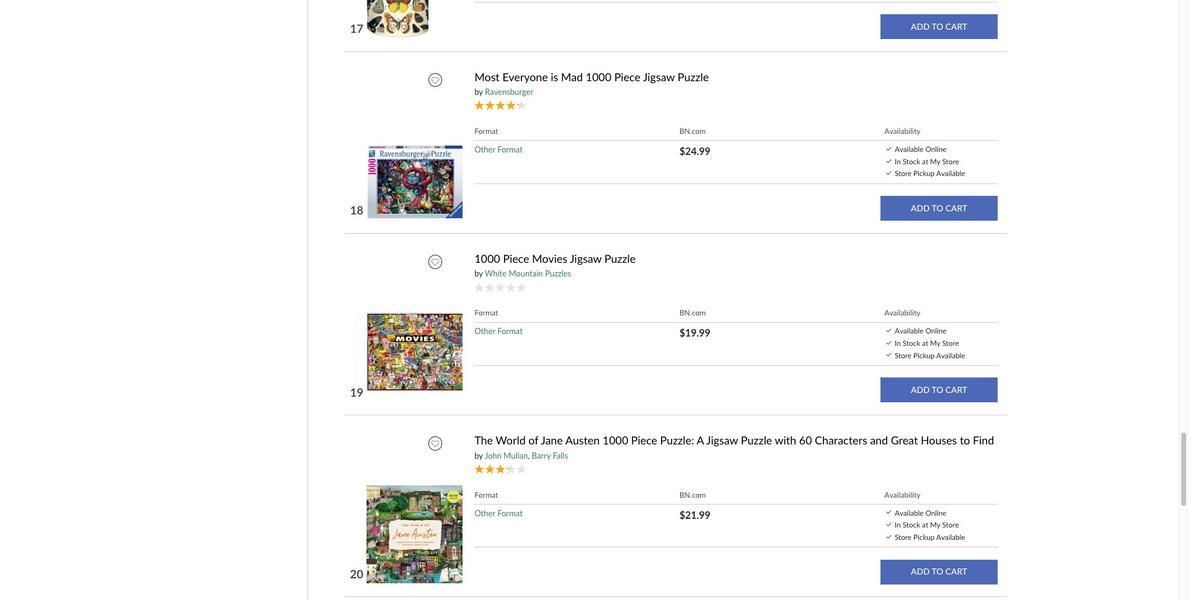 Task type: locate. For each thing, give the bounding box(es) containing it.
1 available online from the top
[[895, 145, 947, 153]]

other format link down ravensburger
[[474, 145, 523, 155]]

other format link for most
[[474, 145, 523, 155]]

$21.99 link
[[679, 509, 710, 521]]

1 vertical spatial by
[[474, 269, 483, 279]]

store for the world of jane austen 1000 piece puzzle: a jigsaw puzzle with 60 characters and great houses to find
[[895, 532, 912, 541]]

1 vertical spatial store
[[895, 351, 912, 359]]

0 vertical spatial in
[[895, 157, 901, 165]]

houses
[[921, 434, 957, 447]]

2 other format link from the top
[[474, 326, 523, 336]]

1 vertical spatial availability
[[884, 308, 921, 318]]

is
[[551, 70, 558, 84]]

1000 inside 1000 piece movies jigsaw puzzle by white mountain puzzles
[[474, 252, 500, 265]]

3 at from the top
[[922, 520, 928, 529]]

1000 inside the world of jane austen 1000 piece puzzle: a jigsaw puzzle with 60 characters and great houses to find by john mullan , barry falls
[[603, 434, 628, 447]]

2 horizontal spatial jigsaw
[[706, 434, 738, 447]]

1 bn.com from the top
[[679, 127, 706, 136]]

0 vertical spatial check image
[[886, 159, 891, 163]]

2 vertical spatial other format link
[[474, 508, 523, 518]]

1 by from the top
[[474, 87, 483, 97]]

3 store from the top
[[895, 532, 912, 541]]

3 available online from the top
[[895, 508, 947, 517]]

2 vertical spatial online
[[925, 508, 947, 517]]

store
[[895, 169, 912, 178], [895, 351, 912, 359], [895, 532, 912, 541]]

available
[[895, 145, 924, 153], [936, 169, 965, 178], [895, 326, 924, 335], [936, 351, 965, 359], [895, 508, 924, 517], [936, 532, 965, 541]]

1 vertical spatial stock
[[903, 339, 920, 347]]

2 online from the top
[[925, 326, 947, 335]]

$24.99
[[679, 145, 710, 157]]

1 vertical spatial my store
[[930, 339, 959, 347]]

store for most everyone is mad 1000 piece jigsaw puzzle
[[895, 169, 912, 178]]

other format link down the 'white'
[[474, 326, 523, 336]]

other format for most
[[474, 145, 523, 155]]

availability
[[884, 127, 921, 136], [884, 308, 921, 318], [884, 490, 921, 500]]

6 check image from the top
[[886, 511, 891, 514]]

by
[[474, 87, 483, 97], [474, 269, 483, 279], [474, 450, 483, 460]]

other format link for 1000
[[474, 326, 523, 336]]

bn.com up $21.99
[[679, 490, 706, 500]]

at for most everyone is mad 1000 piece jigsaw puzzle
[[922, 157, 928, 165]]

online for most everyone is mad 1000 piece jigsaw puzzle
[[925, 145, 947, 153]]

pickup for most everyone is mad 1000 piece jigsaw puzzle
[[913, 169, 935, 178]]

0 vertical spatial available online
[[895, 145, 947, 153]]

2 other format from the top
[[474, 326, 523, 336]]

1 availability from the top
[[884, 127, 921, 136]]

1 other format link from the top
[[474, 145, 523, 155]]

2 my store from the top
[[930, 339, 959, 347]]

check image
[[886, 147, 891, 151], [886, 171, 891, 175], [886, 329, 891, 333], [886, 341, 891, 345], [886, 353, 891, 357], [886, 511, 891, 514], [886, 523, 891, 527]]

2 pickup from the top
[[913, 351, 935, 359]]

piece inside most everyone is mad 1000 piece jigsaw puzzle by ravensburger
[[614, 70, 640, 84]]

2 store pickup available from the top
[[895, 351, 965, 359]]

3 other format from the top
[[474, 508, 523, 518]]

by inside most everyone is mad 1000 piece jigsaw puzzle by ravensburger
[[474, 87, 483, 97]]

3 by from the top
[[474, 450, 483, 460]]

other format link for the
[[474, 508, 523, 518]]

0 vertical spatial piece
[[614, 70, 640, 84]]

1 check image from the top
[[886, 159, 891, 163]]

puzzles
[[545, 269, 571, 279]]

1 stock from the top
[[903, 157, 920, 165]]

everyone
[[502, 70, 548, 84]]

2 vertical spatial availability
[[884, 490, 921, 500]]

0 vertical spatial 1000
[[586, 70, 611, 84]]

of
[[528, 434, 538, 447]]

by inside the world of jane austen 1000 piece puzzle: a jigsaw puzzle with 60 characters and great houses to find by john mullan , barry falls
[[474, 450, 483, 460]]

store pickup available for 1000 piece movies jigsaw puzzle
[[895, 351, 965, 359]]

1000 up the 'white'
[[474, 252, 500, 265]]

1 pickup from the top
[[913, 169, 935, 178]]

pickup
[[913, 169, 935, 178], [913, 351, 935, 359], [913, 532, 935, 541]]

piece up mountain
[[503, 252, 529, 265]]

0 vertical spatial online
[[925, 145, 947, 153]]

other format down ravensburger
[[474, 145, 523, 155]]

other format for 1000
[[474, 326, 523, 336]]

availability for the world of jane austen 1000 piece puzzle: a jigsaw puzzle with 60 characters and great houses to find
[[884, 490, 921, 500]]

characters
[[815, 434, 867, 447]]

1 vertical spatial 1000
[[474, 252, 500, 265]]

1 vertical spatial other
[[474, 326, 495, 336]]

2 in stock at my store from the top
[[895, 339, 959, 347]]

1 online from the top
[[925, 145, 947, 153]]

1 vertical spatial in
[[895, 339, 901, 347]]

check image
[[886, 159, 891, 163], [886, 535, 891, 539]]

in for the world of jane austen 1000 piece puzzle: a jigsaw puzzle with 60 characters and great houses to find
[[895, 520, 901, 529]]

other format link
[[474, 145, 523, 155], [474, 326, 523, 336], [474, 508, 523, 518]]

ravensburger link
[[485, 87, 533, 97]]

available online
[[895, 145, 947, 153], [895, 326, 947, 335], [895, 508, 947, 517]]

0 vertical spatial jigsaw
[[643, 70, 675, 84]]

bn.com up $19.99
[[679, 308, 706, 318]]

1 horizontal spatial jigsaw
[[643, 70, 675, 84]]

1 other format from the top
[[474, 145, 523, 155]]

format
[[474, 127, 498, 136], [497, 145, 523, 155], [474, 308, 498, 318], [497, 326, 523, 336], [474, 490, 498, 500], [497, 508, 523, 518]]

falls
[[553, 450, 568, 460]]

white
[[485, 269, 507, 279]]

1 vertical spatial pickup
[[913, 351, 935, 359]]

barry falls link
[[532, 450, 568, 460]]

piece left puzzle:
[[631, 434, 657, 447]]

2 vertical spatial puzzle
[[741, 434, 772, 447]]

1 vertical spatial store pickup available
[[895, 351, 965, 359]]

2 vertical spatial in
[[895, 520, 901, 529]]

other format link down john
[[474, 508, 523, 518]]

2 other from the top
[[474, 326, 495, 336]]

in stock at my store for most everyone is mad 1000 piece jigsaw puzzle
[[895, 157, 959, 165]]

availability for most everyone is mad 1000 piece jigsaw puzzle
[[884, 127, 921, 136]]

3 in stock at my store from the top
[[895, 520, 959, 529]]

bn.com for austen
[[679, 490, 706, 500]]

by left john
[[474, 450, 483, 460]]

stock
[[903, 157, 920, 165], [903, 339, 920, 347], [903, 520, 920, 529]]

2 vertical spatial other
[[474, 508, 495, 518]]

$24.99 link
[[679, 145, 710, 157]]

1 my store from the top
[[930, 157, 959, 165]]

stock for most everyone is mad 1000 piece jigsaw puzzle
[[903, 157, 920, 165]]

2 store from the top
[[895, 351, 912, 359]]

0 horizontal spatial jigsaw
[[570, 252, 602, 265]]

2 vertical spatial at
[[922, 520, 928, 529]]

other
[[474, 145, 495, 155], [474, 326, 495, 336], [474, 508, 495, 518]]

in stock at my store
[[895, 157, 959, 165], [895, 339, 959, 347], [895, 520, 959, 529]]

2 vertical spatial pickup
[[913, 532, 935, 541]]

by left the 'white'
[[474, 269, 483, 279]]

other format
[[474, 145, 523, 155], [474, 326, 523, 336], [474, 508, 523, 518]]

1000 inside most everyone is mad 1000 piece jigsaw puzzle by ravensburger
[[586, 70, 611, 84]]

0 vertical spatial at
[[922, 157, 928, 165]]

jigsaw
[[643, 70, 675, 84], [570, 252, 602, 265], [706, 434, 738, 447]]

1 vertical spatial in stock at my store
[[895, 339, 959, 347]]

0 vertical spatial pickup
[[913, 169, 935, 178]]

online
[[925, 145, 947, 153], [925, 326, 947, 335], [925, 508, 947, 517]]

store pickup available
[[895, 169, 965, 178], [895, 351, 965, 359], [895, 532, 965, 541]]

1 vertical spatial available online
[[895, 326, 947, 335]]

store pickup available for the world of jane austen 1000 piece puzzle: a jigsaw puzzle with 60 characters and great houses to find
[[895, 532, 965, 541]]

$19.99 link
[[679, 327, 710, 339]]

0 vertical spatial my store
[[930, 157, 959, 165]]

3 other from the top
[[474, 508, 495, 518]]

2 horizontal spatial puzzle
[[741, 434, 772, 447]]

bn.com
[[679, 127, 706, 136], [679, 308, 706, 318], [679, 490, 706, 500]]

2 availability from the top
[[884, 308, 921, 318]]

3 other format link from the top
[[474, 508, 523, 518]]

2 vertical spatial jigsaw
[[706, 434, 738, 447]]

2 vertical spatial in stock at my store
[[895, 520, 959, 529]]

1 vertical spatial puzzle
[[604, 252, 636, 265]]

available online for most everyone is mad 1000 piece jigsaw puzzle
[[895, 145, 947, 153]]

3 my store from the top
[[930, 520, 959, 529]]

0 vertical spatial store pickup available
[[895, 169, 965, 178]]

john mullan link
[[485, 450, 528, 460]]

the world of jane austen 1000 piece puzzle: a jigsaw puzzle with 60 characters and great houses to find by john mullan , barry falls
[[474, 434, 994, 460]]

other format down john
[[474, 508, 523, 518]]

17
[[350, 22, 363, 35]]

bn.com up $24.99 link
[[679, 127, 706, 136]]

by down most
[[474, 87, 483, 97]]

piece right mad in the left of the page
[[614, 70, 640, 84]]

find
[[973, 434, 994, 447]]

3 online from the top
[[925, 508, 947, 517]]

other format down the 'white'
[[474, 326, 523, 336]]

1 in stock at my store from the top
[[895, 157, 959, 165]]

None submit
[[881, 14, 998, 39], [881, 196, 998, 221], [881, 378, 998, 403], [881, 560, 998, 584], [881, 14, 998, 39], [881, 196, 998, 221], [881, 378, 998, 403], [881, 560, 998, 584]]

2 stock from the top
[[903, 339, 920, 347]]

2 at from the top
[[922, 339, 928, 347]]

0 vertical spatial stock
[[903, 157, 920, 165]]

0 vertical spatial other format link
[[474, 145, 523, 155]]

puzzle
[[678, 70, 709, 84], [604, 252, 636, 265], [741, 434, 772, 447]]

2 vertical spatial by
[[474, 450, 483, 460]]

0 horizontal spatial puzzle
[[604, 252, 636, 265]]

5 check image from the top
[[886, 353, 891, 357]]

1 vertical spatial piece
[[503, 252, 529, 265]]

1 at from the top
[[922, 157, 928, 165]]

my store
[[930, 157, 959, 165], [930, 339, 959, 347], [930, 520, 959, 529]]

1 check image from the top
[[886, 147, 891, 151]]

piece
[[614, 70, 640, 84], [503, 252, 529, 265], [631, 434, 657, 447]]

1 in from the top
[[895, 157, 901, 165]]

at
[[922, 157, 928, 165], [922, 339, 928, 347], [922, 520, 928, 529]]

2 vertical spatial other format
[[474, 508, 523, 518]]

0 vertical spatial bn.com
[[679, 127, 706, 136]]

2 vertical spatial bn.com
[[679, 490, 706, 500]]

available online for the world of jane austen 1000 piece puzzle: a jigsaw puzzle with 60 characters and great houses to find
[[895, 508, 947, 517]]

other for most
[[474, 145, 495, 155]]

1 other from the top
[[474, 145, 495, 155]]

1 horizontal spatial puzzle
[[678, 70, 709, 84]]

puzzle inside most everyone is mad 1000 piece jigsaw puzzle by ravensburger
[[678, 70, 709, 84]]

2 vertical spatial 1000
[[603, 434, 628, 447]]

2 in from the top
[[895, 339, 901, 347]]

2 check image from the top
[[886, 535, 891, 539]]

0 vertical spatial puzzle
[[678, 70, 709, 84]]

1000 piece movies jigsaw puzzle link
[[474, 252, 636, 266]]

1 vertical spatial bn.com
[[679, 308, 706, 318]]

60
[[799, 434, 812, 447]]

2 vertical spatial available online
[[895, 508, 947, 517]]

in
[[895, 157, 901, 165], [895, 339, 901, 347], [895, 520, 901, 529]]

1 store pickup available from the top
[[895, 169, 965, 178]]

1000 right austen on the bottom of page
[[603, 434, 628, 447]]

0 vertical spatial by
[[474, 87, 483, 97]]

2 vertical spatial store
[[895, 532, 912, 541]]

movies
[[532, 252, 567, 265]]

0 vertical spatial store
[[895, 169, 912, 178]]

white mountain puzzles link
[[485, 269, 571, 279]]

1000
[[586, 70, 611, 84], [474, 252, 500, 265], [603, 434, 628, 447]]

and
[[870, 434, 888, 447]]

2 bn.com from the top
[[679, 308, 706, 318]]

3 in from the top
[[895, 520, 901, 529]]

3 check image from the top
[[886, 329, 891, 333]]

2 vertical spatial my store
[[930, 520, 959, 529]]

3 availability from the top
[[884, 490, 921, 500]]

a
[[697, 434, 704, 447]]

1 vertical spatial check image
[[886, 535, 891, 539]]

0 vertical spatial other format
[[474, 145, 523, 155]]

1 vertical spatial other format
[[474, 326, 523, 336]]

1 vertical spatial other format link
[[474, 326, 523, 336]]

3 pickup from the top
[[913, 532, 935, 541]]

3 bn.com from the top
[[679, 490, 706, 500]]

3 store pickup available from the top
[[895, 532, 965, 541]]

0 vertical spatial other
[[474, 145, 495, 155]]

2 vertical spatial stock
[[903, 520, 920, 529]]

1 vertical spatial jigsaw
[[570, 252, 602, 265]]

3 stock from the top
[[903, 520, 920, 529]]

2 by from the top
[[474, 269, 483, 279]]

2 vertical spatial store pickup available
[[895, 532, 965, 541]]

austen
[[565, 434, 600, 447]]

1 store from the top
[[895, 169, 912, 178]]

1 vertical spatial online
[[925, 326, 947, 335]]

2 vertical spatial piece
[[631, 434, 657, 447]]

0 vertical spatial availability
[[884, 127, 921, 136]]

0 vertical spatial in stock at my store
[[895, 157, 959, 165]]

2 available online from the top
[[895, 326, 947, 335]]

other format for the
[[474, 508, 523, 518]]

1000 right mad in the left of the page
[[586, 70, 611, 84]]

1 vertical spatial at
[[922, 339, 928, 347]]



Task type: vqa. For each thing, say whether or not it's contained in the screenshot.
Other Format
yes



Task type: describe. For each thing, give the bounding box(es) containing it.
ravensburger
[[485, 87, 533, 97]]

available online for 1000 piece movies jigsaw puzzle
[[895, 326, 947, 335]]

other for 1000
[[474, 326, 495, 336]]

online for 1000 piece movies jigsaw puzzle
[[925, 326, 947, 335]]

stock for 1000 piece movies jigsaw puzzle
[[903, 339, 920, 347]]

2 check image from the top
[[886, 171, 891, 175]]

most everyone is mad 1000 piece jigsaw puzzle by ravensburger
[[474, 70, 709, 97]]

piece inside the world of jane austen 1000 piece puzzle: a jigsaw puzzle with 60 characters and great houses to find by john mullan , barry falls
[[631, 434, 657, 447]]

my store for most everyone is mad 1000 piece jigsaw puzzle
[[930, 157, 959, 165]]

puzzle:
[[660, 434, 694, 447]]

jigsaw inside the world of jane austen 1000 piece puzzle: a jigsaw puzzle with 60 characters and great houses to find by john mullan , barry falls
[[706, 434, 738, 447]]

stock for the world of jane austen 1000 piece puzzle: a jigsaw puzzle with 60 characters and great houses to find
[[903, 520, 920, 529]]

mullan
[[504, 450, 528, 460]]

to
[[960, 434, 970, 447]]

world
[[496, 434, 526, 447]]

online for the world of jane austen 1000 piece puzzle: a jigsaw puzzle with 60 characters and great houses to find
[[925, 508, 947, 517]]

in stock at my store for 1000 piece movies jigsaw puzzle
[[895, 339, 959, 347]]

7 check image from the top
[[886, 523, 891, 527]]

mad
[[561, 70, 583, 84]]

jane
[[541, 434, 563, 447]]

with
[[775, 434, 796, 447]]

by inside 1000 piece movies jigsaw puzzle by white mountain puzzles
[[474, 269, 483, 279]]

most
[[474, 70, 500, 84]]

at for the world of jane austen 1000 piece puzzle: a jigsaw puzzle with 60 characters and great houses to find
[[922, 520, 928, 529]]

piece inside 1000 piece movies jigsaw puzzle by white mountain puzzles
[[503, 252, 529, 265]]

in stock at my store for the world of jane austen 1000 piece puzzle: a jigsaw puzzle with 60 characters and great houses to find
[[895, 520, 959, 529]]

pickup for 1000 piece movies jigsaw puzzle
[[913, 351, 935, 359]]

bn.com for puzzle
[[679, 308, 706, 318]]

pickup for the world of jane austen 1000 piece puzzle: a jigsaw puzzle with 60 characters and great houses to find
[[913, 532, 935, 541]]

4 check image from the top
[[886, 341, 891, 345]]

in for 1000 piece movies jigsaw puzzle
[[895, 339, 901, 347]]

store pickup available for most everyone is mad 1000 piece jigsaw puzzle
[[895, 169, 965, 178]]

john
[[485, 450, 501, 460]]

20
[[350, 567, 363, 581]]

$21.99
[[679, 509, 710, 521]]

mountain
[[509, 269, 543, 279]]

at for 1000 piece movies jigsaw puzzle
[[922, 339, 928, 347]]

$19.99
[[679, 327, 710, 339]]

bn.com for 1000
[[679, 127, 706, 136]]

the world of jane austen 1000 piece puzzle: a jigsaw puzzle with 60 characters and great houses to find image
[[366, 485, 465, 584]]

other for the
[[474, 508, 495, 518]]

in for most everyone is mad 1000 piece jigsaw puzzle
[[895, 157, 901, 165]]

most everyone is mad 1000 piece jigsaw puzzle image
[[366, 144, 465, 220]]

1000 piece movies jigsaw puzzle image
[[366, 303, 465, 402]]

check image for store
[[886, 535, 891, 539]]

great
[[891, 434, 918, 447]]

the
[[474, 434, 493, 447]]

jigsaw inside 1000 piece movies jigsaw puzzle by white mountain puzzles
[[570, 252, 602, 265]]

availability for 1000 piece movies jigsaw puzzle
[[884, 308, 921, 318]]

cavallini & co - butterflies 1000 piece jigsaw puzzle image
[[366, 0, 431, 38]]

puzzle inside 1000 piece movies jigsaw puzzle by white mountain puzzles
[[604, 252, 636, 265]]

18
[[350, 204, 363, 217]]

19
[[350, 385, 363, 399]]

,
[[528, 450, 530, 460]]

most everyone is mad 1000 piece jigsaw puzzle link
[[474, 70, 709, 84]]

my store for 1000 piece movies jigsaw puzzle
[[930, 339, 959, 347]]

check image for in
[[886, 159, 891, 163]]

store for 1000 piece movies jigsaw puzzle
[[895, 351, 912, 359]]

1000 piece movies jigsaw puzzle by white mountain puzzles
[[474, 252, 636, 279]]

my store for the world of jane austen 1000 piece puzzle: a jigsaw puzzle with 60 characters and great houses to find
[[930, 520, 959, 529]]

jigsaw inside most everyone is mad 1000 piece jigsaw puzzle by ravensburger
[[643, 70, 675, 84]]

the world of jane austen 1000 piece puzzle: a jigsaw puzzle with 60 characters and great houses to find link
[[474, 434, 994, 447]]

barry
[[532, 450, 551, 460]]

puzzle inside the world of jane austen 1000 piece puzzle: a jigsaw puzzle with 60 characters and great houses to find by john mullan , barry falls
[[741, 434, 772, 447]]



